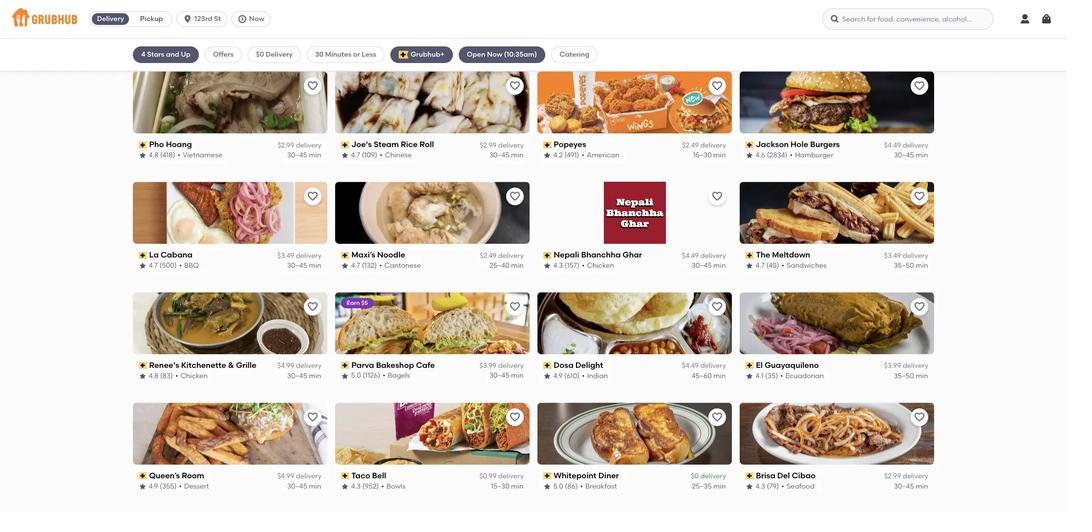Task type: locate. For each thing, give the bounding box(es) containing it.
save this restaurant button for the meltdown
[[911, 188, 929, 205]]

1 vertical spatial 35–50 min
[[895, 372, 929, 380]]

1 horizontal spatial svg image
[[831, 14, 840, 24]]

4.6 up or
[[352, 41, 361, 49]]

1 horizontal spatial • american
[[382, 41, 419, 49]]

4.8 down pho
[[149, 151, 159, 159]]

star icon image up 4 at left top
[[139, 41, 147, 49]]

1 horizontal spatial $2.99
[[480, 141, 497, 149]]

star icon image
[[139, 41, 147, 49], [341, 41, 349, 49], [544, 41, 552, 49], [139, 152, 147, 159], [341, 152, 349, 159], [544, 152, 552, 159], [746, 152, 754, 159], [139, 262, 147, 270], [341, 262, 349, 270], [544, 262, 552, 270], [746, 262, 754, 270], [139, 373, 147, 380], [341, 373, 349, 380], [544, 373, 552, 380], [746, 373, 754, 380], [139, 483, 147, 491], [341, 483, 349, 491], [544, 483, 552, 491], [746, 483, 754, 491]]

save this restaurant image for maxi's noodle
[[510, 191, 521, 203]]

0 vertical spatial taco
[[585, 41, 602, 49]]

0 horizontal spatial $2.99 delivery
[[278, 141, 322, 149]]

• hamburger
[[791, 151, 834, 159]]

delivery for renee's kitchenette & grille
[[296, 362, 322, 370]]

• right the (109)
[[380, 151, 383, 159]]

0 horizontal spatial american
[[184, 41, 217, 49]]

save this restaurant button for whitepoint diner
[[709, 409, 727, 426]]

1 35–50 from the top
[[895, 262, 915, 270]]

1 vertical spatial now
[[487, 50, 503, 59]]

charleys cheesesteaks and wings
[[352, 30, 485, 39]]

0 vertical spatial $0
[[256, 50, 264, 59]]

0 vertical spatial 35–50 min
[[895, 262, 929, 270]]

save this restaurant button for nepali bhanchha ghar
[[709, 188, 727, 205]]

1 horizontal spatial 15–30 min
[[492, 482, 524, 491]]

chicken down renee's kitchenette & grille
[[181, 372, 208, 380]]

star icon image left 4.9 (610)
[[544, 373, 552, 380]]

open
[[467, 50, 486, 59]]

burrito
[[582, 30, 609, 39]]

4.7 down 'maxi's'
[[352, 262, 361, 270]]

0 vertical spatial $4.49
[[885, 141, 902, 149]]

1 $3.49 delivery from the left
[[278, 252, 322, 260]]

save this restaurant image for jackson hole burgers
[[914, 80, 926, 92]]

0 horizontal spatial • american
[[179, 41, 217, 49]]

0 horizontal spatial 4.6
[[352, 41, 361, 49]]

• dessert
[[179, 482, 209, 491]]

teriyaki
[[757, 30, 787, 39]]

0 horizontal spatial chicken
[[181, 372, 208, 380]]

1 horizontal spatial $2.99 delivery
[[480, 141, 524, 149]]

4.9 left (355)
[[149, 482, 158, 491]]

queen's room logo image
[[133, 403, 328, 465]]

min for taco bell
[[512, 482, 524, 491]]

• for el guayaquileno
[[781, 372, 784, 380]]

(418)
[[160, 151, 176, 159]]

1 svg image from the left
[[238, 14, 247, 24]]

1 horizontal spatial svg image
[[1020, 13, 1032, 25]]

bowls
[[387, 482, 406, 491]]

1 vertical spatial 4.9
[[554, 372, 563, 380]]

0 horizontal spatial 15–30 min
[[289, 41, 322, 49]]

0 vertical spatial now
[[249, 15, 265, 23]]

2 svg image from the left
[[831, 14, 840, 24]]

25–40 min
[[490, 262, 524, 270]]

american up up
[[184, 41, 217, 49]]

star icon image left 4.3 (157)
[[544, 262, 552, 270]]

• breakfast
[[581, 482, 618, 491]]

subscription pass image left renee's
[[139, 363, 148, 369]]

1 horizontal spatial chicken
[[588, 262, 615, 270]]

mucho burrito
[[554, 30, 609, 39]]

• american for mcdonald's
[[179, 41, 217, 49]]

• for dosa delight
[[583, 372, 585, 380]]

maxi's noodle
[[352, 250, 406, 260]]

1 horizontal spatial now
[[487, 50, 503, 59]]

2 horizontal spatial 15–30
[[694, 151, 713, 159]]

star icon image left 4.7 (40)
[[746, 262, 754, 270]]

0 horizontal spatial taco
[[352, 471, 371, 481]]

0 vertical spatial • chicken
[[583, 262, 615, 270]]

2 horizontal spatial 15–30 min
[[694, 151, 727, 159]]

2 vertical spatial 15–30
[[492, 482, 510, 491]]

4.2 (491)
[[554, 151, 580, 159]]

1 horizontal spatial $3.49
[[885, 252, 902, 260]]

(610)
[[565, 372, 580, 380]]

save this restaurant image for queen's room
[[307, 412, 319, 423]]

maxi's
[[352, 250, 376, 260]]

american up grubhub plus flag logo on the top of the page
[[387, 41, 419, 49]]

subscription pass image for whitepoint diner
[[544, 473, 552, 480]]

30–45 for nepali bhanchha ghar
[[692, 262, 713, 270]]

star icon image left 4.7 (500) at the bottom left
[[139, 262, 147, 270]]

one
[[788, 30, 805, 39]]

• up up
[[179, 41, 182, 49]]

1 horizontal spatial taco
[[585, 41, 602, 49]]

1 $4.99 from the top
[[278, 362, 294, 370]]

• for nepali bhanchha ghar
[[583, 262, 585, 270]]

save this restaurant image
[[914, 80, 926, 92], [307, 191, 319, 203], [712, 191, 724, 203], [914, 301, 926, 313]]

1 horizontal spatial $3.99 delivery
[[682, 31, 727, 39]]

diner
[[599, 471, 620, 481]]

• right (624)
[[382, 41, 384, 49]]

0 horizontal spatial 5.0
[[352, 372, 362, 380]]

0 vertical spatial $4.49 delivery
[[885, 141, 929, 149]]

• right the (35)
[[781, 372, 784, 380]]

min for brisa del cibao
[[917, 482, 929, 491]]

chicken down bhanchha
[[588, 262, 615, 270]]

4.6 down jackson
[[756, 151, 766, 159]]

save this restaurant image for joe's steam rice roll
[[510, 80, 521, 92]]

• left bbq
[[180, 262, 182, 270]]

roll
[[420, 140, 435, 149]]

• down hoang
[[178, 151, 181, 159]]

$0.99
[[480, 472, 497, 481]]

el
[[757, 361, 764, 370]]

1 horizontal spatial 4.6
[[756, 151, 766, 159]]

4.7 down the the on the right of the page
[[756, 262, 766, 270]]

room
[[182, 471, 205, 481]]

subscription pass image left joe's
[[341, 142, 350, 148]]

2 $3.49 delivery from the left
[[885, 252, 929, 260]]

4.7 for mcdonald's
[[149, 41, 158, 49]]

2 horizontal spatial svg image
[[1042, 13, 1053, 25]]

$0 down now button
[[256, 50, 264, 59]]

svg image
[[1020, 13, 1032, 25], [1042, 13, 1053, 25], [183, 14, 193, 24]]

(500)
[[160, 262, 177, 270]]

now down 20–35
[[487, 50, 503, 59]]

4.7 down joe's
[[352, 151, 361, 159]]

4.7 down la
[[149, 262, 158, 270]]

2 $3.49 from the left
[[885, 252, 902, 260]]

0 vertical spatial 4.8
[[149, 151, 159, 159]]

35–50 min
[[895, 262, 929, 270], [895, 372, 929, 380]]

1 horizontal spatial $3.99
[[682, 31, 699, 39]]

123rd st button
[[177, 11, 231, 27]]

1 vertical spatial delivery
[[266, 50, 293, 59]]

(86)
[[566, 482, 578, 491]]

1 horizontal spatial • chicken
[[583, 262, 615, 270]]

delivery left 'pickup'
[[97, 15, 124, 23]]

30–45 for queen's room
[[288, 482, 308, 491]]

star icon image left 5.0 (1126)
[[341, 373, 349, 380]]

save this restaurant image for nepali bhanchha ghar
[[712, 191, 724, 203]]

2 horizontal spatial $3.99
[[885, 362, 902, 370]]

1 vertical spatial 15–30
[[694, 151, 713, 159]]

star icon image left 4.3 (952)
[[341, 483, 349, 491]]

1 vertical spatial 5.0
[[554, 482, 564, 491]]

1 4.8 from the top
[[149, 151, 159, 159]]

taco down burrito
[[585, 41, 602, 49]]

subscription pass image left the the on the right of the page
[[746, 252, 755, 259]]

grubhub plus flag logo image
[[399, 51, 409, 59]]

1 $3.49 from the left
[[278, 252, 294, 260]]

0 vertical spatial 4.6
[[352, 41, 361, 49]]

35–50 for el guayaquileno
[[895, 372, 915, 380]]

• right (491)
[[582, 151, 585, 159]]

$2.49 delivery for popeyes
[[683, 141, 727, 149]]

1 horizontal spatial $3.49 delivery
[[885, 252, 929, 260]]

subscription pass image left dosa
[[544, 363, 552, 369]]

0 horizontal spatial $3.49
[[278, 252, 294, 260]]

$0 delivery
[[692, 472, 727, 481]]

earn $5
[[347, 300, 368, 307]]

45–60
[[692, 372, 713, 380]]

$3.99 for el guayaquileno
[[885, 362, 902, 370]]

$2.49
[[278, 31, 294, 39], [480, 31, 497, 39], [885, 31, 902, 39], [683, 141, 699, 149], [480, 252, 497, 260]]

0 vertical spatial 5.0
[[352, 372, 362, 380]]

4.3 (952)
[[352, 482, 379, 491]]

la cabana logo image
[[133, 182, 328, 244]]

star icon image left 4.9 (355)
[[139, 483, 147, 491]]

subscription pass image left queen's
[[139, 473, 148, 480]]

4.3 down nepali
[[554, 262, 564, 270]]

star icon image left the 4.8 (83)
[[139, 373, 147, 380]]

0 vertical spatial delivery
[[97, 15, 124, 23]]

5.0 (86)
[[554, 482, 578, 491]]

5.0 left (86)
[[554, 482, 564, 491]]

american for mcdonald's
[[184, 41, 217, 49]]

2 $4.99 delivery from the top
[[278, 472, 322, 481]]

• right (68)
[[580, 41, 583, 49]]

2 vertical spatial 4.9
[[149, 482, 158, 491]]

star icon image for joe's steam rice roll
[[341, 152, 349, 159]]

star icon image left 4.8 (418)
[[139, 152, 147, 159]]

0 vertical spatial 15–30 min
[[289, 41, 322, 49]]

bagels
[[388, 372, 411, 380]]

1 vertical spatial $4.99
[[278, 472, 294, 481]]

subscription pass image
[[544, 31, 552, 38], [746, 31, 755, 38], [746, 142, 755, 148], [139, 252, 148, 259], [341, 252, 350, 259], [544, 252, 552, 259], [746, 252, 755, 259], [139, 363, 148, 369], [341, 363, 350, 369], [544, 363, 552, 369]]

hole
[[791, 140, 809, 149]]

2 horizontal spatial 4.3
[[756, 482, 766, 491]]

now button
[[231, 11, 275, 27]]

1 vertical spatial $4.99 delivery
[[278, 472, 322, 481]]

$4.49 for ghar
[[682, 252, 699, 260]]

min
[[309, 41, 322, 49], [512, 41, 524, 49], [309, 151, 322, 159], [512, 151, 524, 159], [714, 151, 727, 159], [917, 151, 929, 159], [309, 262, 322, 270], [512, 262, 524, 270], [714, 262, 727, 270], [917, 262, 929, 270], [309, 372, 322, 380], [512, 372, 524, 380], [714, 372, 727, 380], [917, 372, 929, 380], [309, 482, 322, 491], [512, 482, 524, 491], [714, 482, 727, 491], [917, 482, 929, 491]]

1 vertical spatial 4.6
[[756, 151, 766, 159]]

$3.99
[[682, 31, 699, 39], [480, 362, 497, 370], [885, 362, 902, 370]]

2 35–50 min from the top
[[895, 372, 929, 380]]

• right (86)
[[581, 482, 584, 491]]

0 horizontal spatial 4.3
[[352, 482, 361, 491]]

(157)
[[565, 262, 580, 270]]

subscription pass image left 'maxi's'
[[341, 252, 350, 259]]

0 horizontal spatial $3.99 delivery
[[480, 362, 524, 370]]

30–45 for joe's steam rice roll
[[490, 151, 510, 159]]

1 vertical spatial $0
[[692, 472, 699, 481]]

subscription pass image for popeyes
[[544, 142, 552, 148]]

$4.99 delivery for renee's kitchenette & grille
[[278, 362, 322, 370]]

• chicken for bhanchha
[[583, 262, 615, 270]]

4.9 down dosa
[[554, 372, 563, 380]]

$4.99 for renee's kitchenette & grille
[[278, 362, 294, 370]]

taco
[[585, 41, 602, 49], [352, 471, 371, 481]]

• right (83)
[[176, 372, 178, 380]]

4.8
[[149, 151, 159, 159], [149, 372, 159, 380]]

subscription pass image up 30 minutes or less
[[341, 31, 350, 38]]

25–35
[[693, 482, 713, 491]]

min for charleys cheesesteaks and wings
[[512, 41, 524, 49]]

35–50 min for el guayaquileno
[[895, 372, 929, 380]]

subscription pass image left teriyaki
[[746, 31, 755, 38]]

• right (610)
[[583, 372, 585, 380]]

joe's
[[352, 140, 372, 149]]

star icon image left 4.1
[[746, 373, 754, 380]]

hoang
[[166, 140, 192, 149]]

4.3 left (952)
[[352, 482, 361, 491]]

taco bell
[[352, 471, 387, 481]]

1 vertical spatial $4.49
[[682, 252, 699, 260]]

2 horizontal spatial • american
[[582, 151, 620, 159]]

1 vertical spatial taco
[[352, 471, 371, 481]]

$0 up 25–35 on the bottom right of the page
[[692, 472, 699, 481]]

$0 for $0 delivery
[[692, 472, 699, 481]]

$4.49 for burgers
[[885, 141, 902, 149]]

1 horizontal spatial and
[[444, 30, 459, 39]]

subscription pass image left parva at the left
[[341, 363, 350, 369]]

0 vertical spatial chicken
[[588, 262, 615, 270]]

0 horizontal spatial $2.99
[[278, 141, 294, 149]]

• down bell on the left of the page
[[382, 482, 385, 491]]

0 vertical spatial 15–30
[[289, 41, 308, 49]]

parva bakeshop cafe logo image
[[335, 292, 530, 355]]

save this restaurant button for el guayaquileno
[[911, 298, 929, 316]]

offers
[[213, 50, 234, 59]]

0 horizontal spatial and
[[166, 50, 179, 59]]

subscription pass image left el
[[746, 363, 755, 369]]

chicken
[[588, 262, 615, 270], [181, 372, 208, 380]]

star icon image left 4.7 (109)
[[341, 152, 349, 159]]

$2.49 for mcdonald's
[[278, 31, 294, 39]]

$3.99 for parva bakeshop cafe
[[480, 362, 497, 370]]

save this restaurant button for joe's steam rice roll
[[507, 77, 524, 95]]

american right (491)
[[588, 151, 620, 159]]

now right st
[[249, 15, 265, 23]]

• chicken down renee's kitchenette & grille
[[176, 372, 208, 380]]

subscription pass image
[[139, 31, 148, 38], [341, 31, 350, 38], [139, 142, 148, 148], [341, 142, 350, 148], [544, 142, 552, 148], [746, 363, 755, 369], [139, 473, 148, 480], [341, 473, 350, 480], [544, 473, 552, 480], [746, 473, 755, 480]]

$3.49
[[278, 252, 294, 260], [885, 252, 902, 260]]

and left the wings
[[444, 30, 459, 39]]

the meltdown
[[757, 250, 811, 260]]

• for the meltdown
[[782, 262, 785, 270]]

star icon image left "5.0 (86)"
[[544, 483, 552, 491]]

1 horizontal spatial $0
[[692, 472, 699, 481]]

4.9 left (68)
[[554, 41, 563, 49]]

• for brisa del cibao
[[782, 482, 785, 491]]

delivery for pho hoang
[[296, 141, 322, 149]]

delivery for la cabana
[[296, 252, 322, 260]]

1 horizontal spatial american
[[387, 41, 419, 49]]

bell
[[373, 471, 387, 481]]

15–30 min
[[289, 41, 322, 49], [694, 151, 727, 159], [492, 482, 524, 491]]

• down jackson hole burgers
[[791, 151, 793, 159]]

2 4.8 from the top
[[149, 372, 159, 380]]

4.7 up stars
[[149, 41, 158, 49]]

$4.49
[[885, 141, 902, 149], [682, 252, 699, 260], [682, 362, 699, 370]]

$0 for $0 delivery
[[256, 50, 264, 59]]

delivery left the 30
[[266, 50, 293, 59]]

0 horizontal spatial 15–30
[[289, 41, 308, 49]]

1 horizontal spatial delivery
[[266, 50, 293, 59]]

subscription pass image left pho
[[139, 142, 148, 148]]

chicken for bhanchha
[[588, 262, 615, 270]]

0 horizontal spatial svg image
[[183, 14, 193, 24]]

$2.99 delivery
[[278, 141, 322, 149], [480, 141, 524, 149], [885, 472, 929, 481]]

4.6 (2834)
[[756, 151, 788, 159]]

1 vertical spatial 35–50
[[895, 372, 915, 380]]

mcdonald's
[[149, 30, 195, 39]]

subscription pass image left brisa at the bottom
[[746, 473, 755, 480]]

$4.49 delivery
[[885, 141, 929, 149], [682, 252, 727, 260], [682, 362, 727, 370]]

1 vertical spatial 15–30 min
[[694, 151, 727, 159]]

4.1 (35)
[[756, 372, 779, 380]]

subscription pass image left jackson
[[746, 142, 755, 148]]

2 vertical spatial 15–30 min
[[492, 482, 524, 491]]

$0
[[256, 50, 264, 59], [692, 472, 699, 481]]

30–45 for la cabana
[[288, 262, 308, 270]]

mucho
[[554, 30, 581, 39]]

5.0 down parva at the left
[[352, 372, 362, 380]]

1 horizontal spatial 5.0
[[554, 482, 564, 491]]

delivery for the meltdown
[[903, 252, 929, 260]]

0 horizontal spatial $0
[[256, 50, 264, 59]]

0 vertical spatial $4.99
[[278, 362, 294, 370]]

Search for food, convenience, alcohol... search field
[[823, 8, 994, 30]]

cafe
[[417, 361, 436, 370]]

• american right (491)
[[582, 151, 620, 159]]

$2.99 delivery for pho hoang
[[278, 141, 322, 149]]

subscription pass image left taco bell
[[341, 473, 350, 480]]

breakfast
[[586, 482, 618, 491]]

0 horizontal spatial $3.99
[[480, 362, 497, 370]]

save this restaurant image for el guayaquileno
[[914, 301, 926, 313]]

subscription pass image for joe's steam rice roll
[[341, 142, 350, 148]]

min for pho hoang
[[309, 151, 322, 159]]

123rd st
[[195, 15, 221, 23]]

subscription pass image down pickup button
[[139, 31, 148, 38]]

• down 'maxi's noodle'
[[380, 262, 382, 270]]

star icon image left 4.6 (2834)
[[746, 152, 754, 159]]

1 $4.99 delivery from the top
[[278, 362, 322, 370]]

subscription pass image left the mucho
[[544, 31, 552, 38]]

pickup button
[[131, 11, 172, 27]]

4.8 left (83)
[[149, 372, 159, 380]]

0 vertical spatial and
[[444, 30, 459, 39]]

1 vertical spatial $4.49 delivery
[[682, 252, 727, 260]]

(83)
[[160, 372, 173, 380]]

svg image
[[238, 14, 247, 24], [831, 14, 840, 24]]

subscription pass image left nepali
[[544, 252, 552, 259]]

0 horizontal spatial $3.49 delivery
[[278, 252, 322, 260]]

star icon image up 30 minutes or less
[[341, 41, 349, 49]]

subscription pass image for maxi's noodle
[[341, 252, 350, 259]]

or
[[353, 50, 360, 59]]

1 vertical spatial • chicken
[[176, 372, 208, 380]]

• american up up
[[179, 41, 217, 49]]

$3.49 delivery for la cabana
[[278, 252, 322, 260]]

30–45 for brisa del cibao
[[895, 482, 915, 491]]

save this restaurant button for la cabana
[[304, 188, 322, 205]]

$2.99 for pho hoang
[[278, 141, 294, 149]]

• for popeyes
[[582, 151, 585, 159]]

5.0 for parva bakeshop cafe
[[352, 372, 362, 380]]

renee's
[[149, 361, 180, 370]]

0 vertical spatial 4.9
[[554, 41, 563, 49]]

save this restaurant image
[[307, 80, 319, 92], [510, 80, 521, 92], [712, 80, 724, 92], [510, 191, 521, 203], [914, 191, 926, 203], [307, 301, 319, 313], [510, 301, 521, 313], [712, 301, 724, 313], [307, 412, 319, 423], [510, 412, 521, 423], [712, 412, 724, 423], [914, 412, 926, 423]]

joe's steam rice roll
[[352, 140, 435, 149]]

subscription pass image left "popeyes"
[[544, 142, 552, 148]]

• right (1126) at the bottom left of the page
[[383, 372, 386, 380]]

min for joe's steam rice roll
[[512, 151, 524, 159]]

0 horizontal spatial • chicken
[[176, 372, 208, 380]]

ecuadorian
[[786, 372, 825, 380]]

1 vertical spatial and
[[166, 50, 179, 59]]

save this restaurant button for renee's kitchenette & grille
[[304, 298, 322, 316]]

0 horizontal spatial delivery
[[97, 15, 124, 23]]

american for charleys cheesesteaks and wings
[[387, 41, 419, 49]]

cibao
[[793, 471, 817, 481]]

• down queen's room
[[179, 482, 182, 491]]

$5
[[362, 300, 368, 307]]

2 horizontal spatial $2.99
[[885, 472, 902, 481]]

brisa del cibao logo image
[[740, 403, 935, 465]]

star icon image left 4.2 in the top right of the page
[[544, 152, 552, 159]]

subscription pass image for taco bell
[[341, 473, 350, 480]]

(10:35am)
[[504, 50, 537, 59]]

4.9 (68)
[[554, 41, 578, 49]]

$2.49 for maxi's noodle
[[480, 252, 497, 260]]

30–45 for renee's kitchenette & grille
[[288, 372, 308, 380]]

4.1
[[756, 372, 764, 380]]

35–50
[[895, 262, 915, 270], [895, 372, 915, 380]]

1 horizontal spatial 4.3
[[554, 262, 564, 270]]

star icon image left '4.7 (132)'
[[341, 262, 349, 270]]

rice
[[401, 140, 418, 149]]

pho hoang logo image
[[133, 72, 328, 134]]

the meltdown logo image
[[740, 182, 935, 244]]

subscription pass image left la
[[139, 252, 148, 259]]

save this restaurant button for jackson hole burgers
[[911, 77, 929, 95]]

0 vertical spatial $4.99 delivery
[[278, 362, 322, 370]]

star icon image left "4.3 (79)"
[[746, 483, 754, 491]]

• right (40) on the bottom right of page
[[782, 262, 785, 270]]

4 stars and up
[[141, 50, 191, 59]]

delivery for popeyes
[[701, 141, 727, 149]]

30–45 min for renee's kitchenette & grille
[[288, 372, 322, 380]]

$2.99
[[278, 141, 294, 149], [480, 141, 497, 149], [885, 472, 902, 481]]

save this restaurant image for brisa del cibao
[[914, 412, 926, 423]]

joe's steam rice roll logo image
[[335, 72, 530, 134]]

svg image inside now button
[[238, 14, 247, 24]]

$2.49 delivery for teriyaki one
[[885, 31, 929, 39]]

0 vertical spatial 35–50
[[895, 262, 915, 270]]

$4.99
[[278, 362, 294, 370], [278, 472, 294, 481]]

(40)
[[767, 262, 780, 270]]

4.8 for pho hoang
[[149, 151, 159, 159]]

taco up 4.3 (952)
[[352, 471, 371, 481]]

1 35–50 min from the top
[[895, 262, 929, 270]]

2 $4.99 from the top
[[278, 472, 294, 481]]

renee's kitchenette & grille
[[149, 361, 257, 370]]

star icon image for nepali bhanchha ghar
[[544, 262, 552, 270]]

• right "(79)"
[[782, 482, 785, 491]]

2 35–50 from the top
[[895, 372, 915, 380]]

and down '(359)'
[[166, 50, 179, 59]]

2 horizontal spatial american
[[588, 151, 620, 159]]

subscription pass image left whitepoint
[[544, 473, 552, 480]]

1 vertical spatial 4.8
[[149, 372, 159, 380]]

st
[[214, 15, 221, 23]]

0 horizontal spatial now
[[249, 15, 265, 23]]

1 vertical spatial chicken
[[181, 372, 208, 380]]

1 horizontal spatial 15–30
[[492, 482, 510, 491]]

min for the meltdown
[[917, 262, 929, 270]]

• american up grubhub plus flag logo on the top of the page
[[382, 41, 419, 49]]

$2.49 delivery
[[278, 31, 322, 39], [480, 31, 524, 39], [885, 31, 929, 39], [683, 141, 727, 149], [480, 252, 524, 260]]

2 horizontal spatial $2.99 delivery
[[885, 472, 929, 481]]

4.3 for brisa del cibao
[[756, 482, 766, 491]]

2 horizontal spatial $3.99 delivery
[[885, 362, 929, 370]]

min for la cabana
[[309, 262, 322, 270]]

• for joe's steam rice roll
[[380, 151, 383, 159]]

0 horizontal spatial svg image
[[238, 14, 247, 24]]

• right the (157)
[[583, 262, 585, 270]]

• chicken down nepali bhanchha ghar
[[583, 262, 615, 270]]

save this restaurant image for la cabana
[[307, 191, 319, 203]]

4.3 for taco bell
[[352, 482, 361, 491]]

pho
[[149, 140, 164, 149]]

save this restaurant image for taco bell
[[510, 412, 521, 423]]

4.3 down brisa at the bottom
[[756, 482, 766, 491]]

2 vertical spatial $4.49 delivery
[[682, 362, 727, 370]]



Task type: describe. For each thing, give the bounding box(es) containing it.
$3.49 for cabana
[[278, 252, 294, 260]]

svg image inside 123rd st button
[[183, 14, 193, 24]]

now inside button
[[249, 15, 265, 23]]

save this restaurant button for taco bell
[[507, 409, 524, 426]]

• bbq
[[180, 262, 199, 270]]

la cabana
[[149, 250, 193, 260]]

• for parva bakeshop cafe
[[383, 372, 386, 380]]

• bagels
[[383, 372, 411, 380]]

45–60 min
[[692, 372, 727, 380]]

• for jackson hole burgers
[[791, 151, 793, 159]]

vietnamese
[[183, 151, 223, 159]]

• for charleys cheesesteaks and wings
[[382, 41, 384, 49]]

(35)
[[766, 372, 779, 380]]

4.7 for joe's steam rice roll
[[352, 151, 361, 159]]

30–45 min for pho hoang
[[288, 151, 322, 159]]

delivery button
[[90, 11, 131, 27]]

• for taco bell
[[382, 482, 385, 491]]

whitepoint
[[554, 471, 597, 481]]

30–45 min for joe's steam rice roll
[[490, 151, 524, 159]]

5.0 for whitepoint diner
[[554, 482, 564, 491]]

4.8 for renee's kitchenette & grille
[[149, 372, 159, 380]]

popeyes logo image
[[538, 72, 732, 134]]

4.9 (610)
[[554, 372, 580, 380]]

nepali bhanchha ghar logo image
[[604, 182, 666, 244]]

delivery for el guayaquileno
[[903, 362, 929, 370]]

20–35 min
[[490, 41, 524, 49]]

delivery for nepali bhanchha ghar
[[701, 252, 727, 260]]

ghar
[[623, 250, 643, 260]]

(491)
[[565, 151, 580, 159]]

30–45 min for queen's room
[[288, 482, 322, 491]]

wings
[[461, 30, 485, 39]]

4.9 for queen's room
[[149, 482, 158, 491]]

min for nepali bhanchha ghar
[[714, 262, 727, 270]]

delivery for joe's steam rice roll
[[498, 141, 524, 149]]

15–30 min for mcdonald's
[[289, 41, 322, 49]]

• taco
[[580, 41, 602, 49]]

$2.99 for joe's steam rice roll
[[480, 141, 497, 149]]

5.0 (1126)
[[352, 372, 381, 380]]

delivery for queen's room
[[296, 472, 322, 481]]

sandwiches
[[788, 262, 828, 270]]

the
[[757, 250, 771, 260]]

subscription pass image for the meltdown
[[746, 252, 755, 259]]

delivery for charleys cheesesteaks and wings
[[498, 31, 524, 39]]

cabana
[[161, 250, 193, 260]]

delivery for jackson hole burgers
[[903, 141, 929, 149]]

jackson
[[757, 140, 790, 149]]

subscription pass image for brisa del cibao
[[746, 473, 755, 480]]

• chinese
[[380, 151, 412, 159]]

popeyes
[[554, 140, 587, 149]]

star icon image for maxi's noodle
[[341, 262, 349, 270]]

$2.49 delivery for maxi's noodle
[[480, 252, 524, 260]]

delivery for brisa del cibao
[[903, 472, 929, 481]]

2 vertical spatial $4.49
[[682, 362, 699, 370]]

nepali bhanchha ghar
[[554, 250, 643, 260]]

4.7 (40)
[[756, 262, 780, 270]]

&
[[228, 361, 235, 370]]

star icon image for whitepoint diner
[[544, 483, 552, 491]]

star icon image left 4.9 (68)
[[544, 41, 552, 49]]

15–30 for popeyes
[[694, 151, 713, 159]]

stars
[[147, 50, 165, 59]]

• for whitepoint diner
[[581, 482, 584, 491]]

seafood
[[787, 482, 815, 491]]

min for popeyes
[[714, 151, 727, 159]]

$2.49 for charleys cheesesteaks and wings
[[480, 31, 497, 39]]

noodle
[[378, 250, 406, 260]]

hamburger
[[796, 151, 834, 159]]

guayaquileno
[[765, 361, 820, 370]]

minutes
[[325, 50, 352, 59]]

save this restaurant button for popeyes
[[709, 77, 727, 95]]

15–30 for mcdonald's
[[289, 41, 308, 49]]

30–45 for jackson hole burgers
[[895, 151, 915, 159]]

• for pho hoang
[[178, 151, 181, 159]]

30 minutes or less
[[315, 50, 377, 59]]

$0 delivery
[[256, 50, 293, 59]]

min for whitepoint diner
[[714, 482, 727, 491]]

save this restaurant image for pho hoang
[[307, 80, 319, 92]]

15–30 min for taco bell
[[492, 482, 524, 491]]

min for dosa delight
[[714, 372, 727, 380]]

4.8 (83)
[[149, 372, 173, 380]]

$4.99 for queen's room
[[278, 472, 294, 481]]

delight
[[576, 361, 604, 370]]

queen's
[[149, 471, 180, 481]]

subscription pass image for renee's kitchenette & grille
[[139, 363, 148, 369]]

queen's room
[[149, 471, 205, 481]]

parva
[[352, 361, 375, 370]]

4.7 for the meltdown
[[756, 262, 766, 270]]

pickup
[[140, 15, 163, 23]]

star icon image for pho hoang
[[139, 152, 147, 159]]

subscription pass image for parva bakeshop cafe
[[341, 363, 350, 369]]

4.2
[[554, 151, 563, 159]]

$4.49 delivery for ghar
[[682, 252, 727, 260]]

meltdown
[[773, 250, 811, 260]]

4.7 (500)
[[149, 262, 177, 270]]

maxi's noodle logo image
[[335, 182, 530, 244]]

up
[[181, 50, 191, 59]]

$2.99 delivery for joe's steam rice roll
[[480, 141, 524, 149]]

save this restaurant button for dosa delight
[[709, 298, 727, 316]]

nepali
[[554, 250, 580, 260]]

(68)
[[565, 41, 578, 49]]

(132)
[[362, 262, 377, 270]]

$2.99 delivery for brisa del cibao
[[885, 472, 929, 481]]

and for cheesesteaks
[[444, 30, 459, 39]]

brisa
[[757, 471, 776, 481]]

whitepoint diner
[[554, 471, 620, 481]]

star icon image for the meltdown
[[746, 262, 754, 270]]

whitepoint diner logo image
[[538, 403, 732, 465]]

• for mcdonald's
[[179, 41, 182, 49]]

30–45 min for la cabana
[[288, 262, 322, 270]]

delivery inside delivery button
[[97, 15, 124, 23]]

min for renee's kitchenette & grille
[[309, 372, 322, 380]]

4.3 (157)
[[554, 262, 580, 270]]

earn
[[347, 300, 360, 307]]

star icon image for dosa delight
[[544, 373, 552, 380]]

subscription pass image for el guayaquileno
[[746, 363, 755, 369]]

• indian
[[583, 372, 609, 380]]

brisa del cibao
[[757, 471, 817, 481]]

subscription pass image for charleys cheesesteaks and wings
[[341, 31, 350, 38]]

$2.99 for brisa del cibao
[[885, 472, 902, 481]]

subscription pass image for teriyaki one
[[746, 31, 755, 38]]

4.3 for nepali bhanchha ghar
[[554, 262, 564, 270]]

parva bakeshop cafe
[[352, 361, 436, 370]]

taco bell logo image
[[335, 403, 530, 465]]

35–50 for the meltdown
[[895, 262, 915, 270]]

chinese
[[385, 151, 412, 159]]

el guayaquileno logo image
[[740, 292, 935, 355]]

delivery for mcdonald's
[[296, 31, 322, 39]]

• cantonese
[[380, 262, 422, 270]]

delivery for whitepoint diner
[[701, 472, 727, 481]]

renee's kitchenette & grille logo image
[[133, 292, 328, 355]]

bhanchha
[[582, 250, 621, 260]]

(2834)
[[768, 151, 788, 159]]

min for parva bakeshop cafe
[[512, 372, 524, 380]]

123rd
[[195, 15, 212, 23]]

dosa delight logo image
[[538, 292, 732, 355]]

30–45 min for nepali bhanchha ghar
[[692, 262, 727, 270]]

star icon image for charleys cheesesteaks and wings
[[341, 41, 349, 49]]

delivery for teriyaki one
[[903, 31, 929, 39]]

$2.49 delivery for charleys cheesesteaks and wings
[[480, 31, 524, 39]]

open now (10:35am)
[[467, 50, 537, 59]]

main navigation navigation
[[0, 0, 1068, 39]]

dessert
[[185, 482, 209, 491]]

catering
[[560, 50, 590, 59]]

bbq
[[185, 262, 199, 270]]

25–40
[[490, 262, 510, 270]]

4.7 for la cabana
[[149, 262, 158, 270]]

subscription pass image for la cabana
[[139, 252, 148, 259]]

$3.49 delivery for the meltdown
[[885, 252, 929, 260]]

delivery for taco bell
[[498, 472, 524, 481]]

(624)
[[363, 41, 379, 49]]

• for queen's room
[[179, 482, 182, 491]]

charleys
[[352, 30, 386, 39]]

min for jackson hole burgers
[[917, 151, 929, 159]]

• american for charleys cheesesteaks and wings
[[382, 41, 419, 49]]

save this restaurant button for brisa del cibao
[[911, 409, 929, 426]]

4.7 (109)
[[352, 151, 378, 159]]

min for maxi's noodle
[[512, 262, 524, 270]]

30–45 min for parva bakeshop cafe
[[490, 372, 524, 380]]

4.6 for charleys cheesesteaks and wings
[[352, 41, 361, 49]]

4.3 (79)
[[756, 482, 780, 491]]

(952)
[[363, 482, 379, 491]]

kitchenette
[[181, 361, 227, 370]]

30–45 for pho hoang
[[288, 151, 308, 159]]

el guayaquileno
[[757, 361, 820, 370]]

burgers
[[811, 140, 841, 149]]

$0.99 delivery
[[480, 472, 524, 481]]

jackson hole burgers logo image
[[740, 72, 935, 134]]

(359)
[[160, 41, 177, 49]]

steam
[[374, 140, 399, 149]]

bakeshop
[[377, 361, 415, 370]]

cantonese
[[385, 262, 422, 270]]

30
[[315, 50, 324, 59]]



Task type: vqa. For each thing, say whether or not it's contained in the screenshot.


